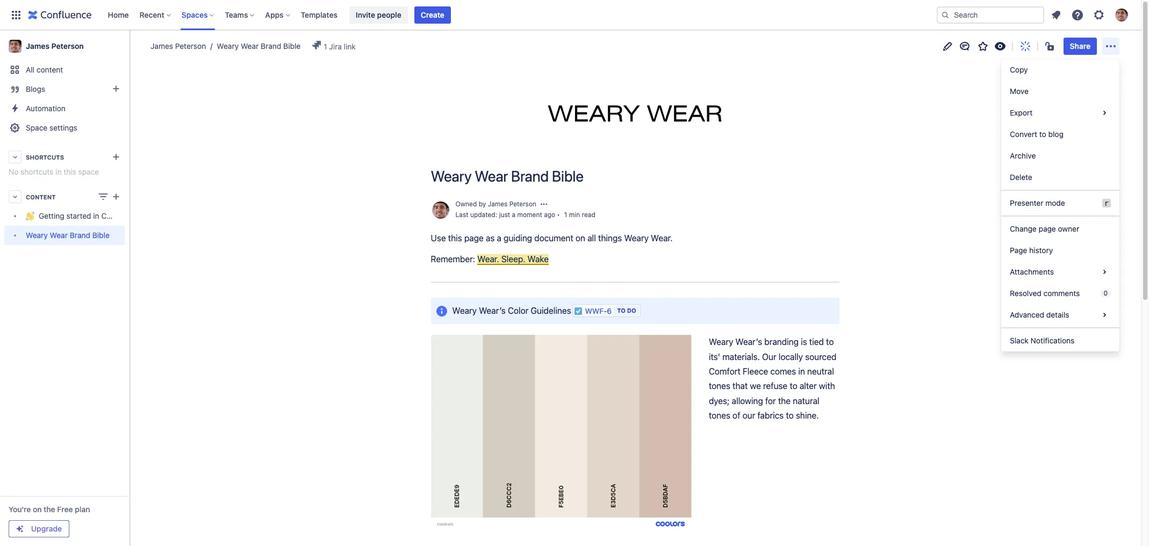 Task type: vqa. For each thing, say whether or not it's contained in the screenshot.
the leftmost Bible
yes



Task type: locate. For each thing, give the bounding box(es) containing it.
no restrictions image
[[1044, 40, 1057, 53]]

0 horizontal spatial james peterson link
[[4, 35, 125, 57]]

move
[[1010, 87, 1029, 96]]

0 horizontal spatial wear's
[[479, 306, 506, 315]]

james up all content
[[26, 41, 49, 51]]

0 vertical spatial tones
[[709, 381, 731, 391]]

to do
[[617, 307, 636, 314]]

0 horizontal spatial on
[[33, 505, 42, 514]]

1 horizontal spatial wear's
[[736, 337, 762, 347]]

on left 'all'
[[576, 233, 585, 243]]

convert to blog button
[[1002, 124, 1120, 145]]

wear's inside weary wear's branding is tied to its' materials. our locally sourced comfort fleece comes in neutral tones that we refuse to alter with dyes; allowing for the natural tones of our fabrics to shine.
[[736, 337, 762, 347]]

a
[[512, 211, 516, 219], [497, 233, 502, 243]]

tree containing getting started in confluence
[[4, 206, 141, 245]]

remember:
[[431, 255, 475, 264]]

invite
[[356, 10, 375, 19]]

weary wear brand bible
[[217, 41, 301, 51], [431, 167, 584, 185], [26, 231, 110, 240]]

1 horizontal spatial bible
[[283, 41, 301, 51]]

1 vertical spatial wear's
[[736, 337, 762, 347]]

share button
[[1064, 38, 1097, 55]]

1 vertical spatial brand
[[511, 167, 549, 185]]

document
[[534, 233, 574, 243]]

wear's up materials.
[[736, 337, 762, 347]]

1 for 1 min read
[[564, 211, 567, 219]]

weary down 'teams'
[[217, 41, 239, 51]]

james peterson link up last updated: just a moment ago
[[488, 200, 537, 208]]

1 horizontal spatial 1
[[564, 211, 567, 219]]

search image
[[941, 10, 950, 19]]

1 vertical spatial in
[[93, 212, 99, 221]]

in down shortcuts dropdown button
[[55, 167, 62, 176]]

a right just
[[512, 211, 516, 219]]

neutral
[[807, 367, 834, 376]]

1 horizontal spatial a
[[512, 211, 516, 219]]

space settings
[[26, 123, 77, 132]]

1 vertical spatial weary wear brand bible link
[[4, 226, 125, 245]]

0 vertical spatial weary wear brand bible link
[[206, 41, 301, 52]]

james up just
[[488, 200, 508, 208]]

mode
[[1046, 198, 1065, 208]]

in for started
[[93, 212, 99, 221]]

tones down dyes;
[[709, 411, 731, 421]]

1 left jira
[[324, 42, 327, 51]]

wear
[[241, 41, 259, 51], [475, 167, 508, 185], [50, 231, 68, 240]]

1 horizontal spatial james peterson
[[151, 41, 206, 51]]

to inside button
[[1040, 130, 1047, 139]]

0 horizontal spatial weary wear brand bible link
[[4, 226, 125, 245]]

min
[[569, 211, 580, 219]]

materials.
[[723, 352, 760, 362]]

apps button
[[262, 6, 294, 23]]

james
[[26, 41, 49, 51], [151, 41, 173, 51], [488, 200, 508, 208]]

0 vertical spatial this
[[64, 167, 76, 176]]

weary right things on the top right of page
[[624, 233, 649, 243]]

1 vertical spatial the
[[44, 505, 55, 514]]

color
[[508, 306, 529, 315]]

brand down started
[[70, 231, 90, 240]]

stop watching image
[[994, 40, 1007, 53]]

bible down getting started in confluence
[[92, 231, 110, 240]]

to left blog at the right of page
[[1040, 130, 1047, 139]]

to right the tied on the bottom
[[826, 337, 834, 347]]

0 vertical spatial on
[[576, 233, 585, 243]]

wear down "teams" "dropdown button"
[[241, 41, 259, 51]]

in
[[55, 167, 62, 176], [93, 212, 99, 221], [799, 367, 805, 376]]

wear. right things on the top right of page
[[651, 233, 673, 243]]

no shortcuts in this space
[[9, 167, 99, 176]]

tree
[[4, 206, 141, 245]]

all
[[588, 233, 596, 243]]

owner
[[1058, 224, 1080, 233]]

james peterson up content
[[26, 41, 84, 51]]

weary wear brand bible down apps
[[217, 41, 301, 51]]

spaces button
[[178, 6, 218, 23]]

home
[[108, 10, 129, 19]]

0 vertical spatial in
[[55, 167, 62, 176]]

guidelines
[[531, 306, 571, 315]]

for
[[766, 396, 776, 406]]

0 horizontal spatial weary wear brand bible
[[26, 231, 110, 240]]

weary wear brand bible link
[[206, 41, 301, 52], [4, 226, 125, 245]]

1 left the min
[[564, 211, 567, 219]]

help icon image
[[1071, 8, 1084, 21]]

a right as
[[497, 233, 502, 243]]

2 horizontal spatial wear
[[475, 167, 508, 185]]

0 horizontal spatial wear
[[50, 231, 68, 240]]

0 horizontal spatial the
[[44, 505, 55, 514]]

quick summary image
[[1019, 40, 1032, 53]]

page left owner
[[1039, 224, 1056, 233]]

2 vertical spatial in
[[799, 367, 805, 376]]

wwf-6
[[585, 306, 612, 315]]

0 vertical spatial 1
[[324, 42, 327, 51]]

this right "use"
[[448, 233, 462, 243]]

1 vertical spatial wear.
[[478, 255, 499, 264]]

moment
[[518, 211, 542, 219]]

0 vertical spatial brand
[[261, 41, 281, 51]]

0 horizontal spatial this
[[64, 167, 76, 176]]

1 vertical spatial wear
[[475, 167, 508, 185]]

change view image
[[97, 190, 110, 203]]

weary up the owned
[[431, 167, 472, 185]]

advanced
[[1010, 310, 1045, 319]]

2 horizontal spatial in
[[799, 367, 805, 376]]

1 vertical spatial on
[[33, 505, 42, 514]]

1 horizontal spatial in
[[93, 212, 99, 221]]

menu
[[1002, 59, 1120, 352]]

the inside space element
[[44, 505, 55, 514]]

content button
[[4, 187, 125, 206]]

page history
[[1010, 246, 1053, 255]]

page left as
[[464, 233, 484, 243]]

the left free
[[44, 505, 55, 514]]

sleep.
[[502, 255, 525, 264]]

2 vertical spatial bible
[[92, 231, 110, 240]]

in right started
[[93, 212, 99, 221]]

0 vertical spatial the
[[778, 396, 791, 406]]

0 vertical spatial wear.
[[651, 233, 673, 243]]

0 horizontal spatial in
[[55, 167, 62, 176]]

its'
[[709, 352, 720, 362]]

1 horizontal spatial page
[[1039, 224, 1056, 233]]

peterson down spaces
[[175, 41, 206, 51]]

0 vertical spatial a
[[512, 211, 516, 219]]

alter
[[800, 381, 817, 391]]

settings icon image
[[1093, 8, 1106, 21]]

2 vertical spatial brand
[[70, 231, 90, 240]]

tones up dyes;
[[709, 381, 731, 391]]

on
[[576, 233, 585, 243], [33, 505, 42, 514]]

all content link
[[4, 60, 125, 80]]

bible up the min
[[552, 167, 584, 185]]

2 vertical spatial wear
[[50, 231, 68, 240]]

space
[[78, 167, 99, 176]]

this down shortcuts dropdown button
[[64, 167, 76, 176]]

wear's for branding
[[736, 337, 762, 347]]

james peterson link up all content link
[[4, 35, 125, 57]]

1 james peterson from the left
[[26, 41, 84, 51]]

weary wear brand bible link down "teams" "dropdown button"
[[206, 41, 301, 52]]

wear's left color
[[479, 306, 506, 315]]

james peterson link down spaces
[[151, 41, 206, 52]]

confluence
[[101, 212, 141, 221]]

0 horizontal spatial james peterson
[[26, 41, 84, 51]]

1 horizontal spatial the
[[778, 396, 791, 406]]

weary wear brand bible link down getting
[[4, 226, 125, 245]]

0 horizontal spatial james
[[26, 41, 49, 51]]

presenter mode
[[1010, 198, 1065, 208]]

your profile and preferences image
[[1116, 8, 1128, 21]]

1 horizontal spatial weary wear brand bible link
[[206, 41, 301, 52]]

0 horizontal spatial bible
[[92, 231, 110, 240]]

0 vertical spatial wear's
[[479, 306, 506, 315]]

wear up owned by james peterson
[[475, 167, 508, 185]]

weary up its' at the right
[[709, 337, 734, 347]]

invite people
[[356, 10, 401, 19]]

6
[[607, 306, 612, 315]]

weary wear brand bible up owned by james peterson
[[431, 167, 584, 185]]

1 vertical spatial bible
[[552, 167, 584, 185]]

brand
[[261, 41, 281, 51], [511, 167, 549, 185], [70, 231, 90, 240]]

page inside button
[[1039, 224, 1056, 233]]

notification icon image
[[1050, 8, 1063, 21]]

branding
[[765, 337, 799, 347]]

in up alter
[[799, 367, 805, 376]]

banner
[[0, 0, 1141, 30]]

move button
[[1002, 81, 1120, 102]]

weary wear brand bible link inside tree
[[4, 226, 125, 245]]

r
[[1105, 199, 1109, 208]]

our
[[762, 352, 777, 362]]

0 vertical spatial bible
[[283, 41, 301, 51]]

2 horizontal spatial bible
[[552, 167, 584, 185]]

plan
[[75, 505, 90, 514]]

blog
[[1049, 130, 1064, 139]]

getting started in confluence
[[39, 212, 141, 221]]

1 vertical spatial weary wear brand bible
[[431, 167, 584, 185]]

the right for
[[778, 396, 791, 406]]

james peterson link
[[4, 35, 125, 57], [151, 41, 206, 52], [488, 200, 537, 208]]

1 vertical spatial a
[[497, 233, 502, 243]]

2 horizontal spatial weary wear brand bible
[[431, 167, 584, 185]]

james peterson
[[26, 41, 84, 51], [151, 41, 206, 51]]

0 horizontal spatial wear.
[[478, 255, 499, 264]]

0 horizontal spatial peterson
[[51, 41, 84, 51]]

peterson up all content link
[[51, 41, 84, 51]]

create a page image
[[110, 190, 123, 203]]

brand down apps
[[261, 41, 281, 51]]

peterson up "just a moment ago" link
[[510, 200, 537, 208]]

1 horizontal spatial brand
[[261, 41, 281, 51]]

weary wear brand bible down getting started in confluence link
[[26, 231, 110, 240]]

as
[[486, 233, 495, 243]]

1 horizontal spatial this
[[448, 233, 462, 243]]

0 horizontal spatial brand
[[70, 231, 90, 240]]

1 horizontal spatial james peterson link
[[151, 41, 206, 52]]

star image
[[977, 40, 990, 53]]

1 horizontal spatial weary wear brand bible
[[217, 41, 301, 51]]

space element
[[0, 30, 141, 546]]

in inside tree
[[93, 212, 99, 221]]

1 min read
[[564, 211, 596, 219]]

2 james peterson from the left
[[151, 41, 206, 51]]

in for shortcuts
[[55, 167, 62, 176]]

delete button
[[1002, 167, 1120, 188]]

weary inside weary wear's branding is tied to its' materials. our locally sourced comfort fleece comes in neutral tones that we refuse to alter with dyes; allowing for the natural tones of our fabrics to shine.
[[709, 337, 734, 347]]

wear. down as
[[478, 255, 499, 264]]

2 vertical spatial weary wear brand bible
[[26, 231, 110, 240]]

brand up manage page ownership image
[[511, 167, 549, 185]]

bible down apps popup button
[[283, 41, 301, 51]]

fabrics
[[758, 411, 784, 421]]

james peterson down spaces
[[151, 41, 206, 51]]

history
[[1030, 246, 1053, 255]]

confluence image
[[28, 8, 92, 21], [28, 8, 92, 21]]

in inside weary wear's branding is tied to its' materials. our locally sourced comfort fleece comes in neutral tones that we refuse to alter with dyes; allowing for the natural tones of our fabrics to shine.
[[799, 367, 805, 376]]

started
[[66, 212, 91, 221]]

owned by james peterson
[[456, 200, 537, 208]]

1 vertical spatial 1
[[564, 211, 567, 219]]

0 horizontal spatial 1
[[324, 42, 327, 51]]

1 horizontal spatial wear
[[241, 41, 259, 51]]

james peterson image
[[432, 202, 449, 219]]

james down recent dropdown button
[[151, 41, 173, 51]]

on right the you're
[[33, 505, 42, 514]]

resolved comments
[[1010, 289, 1080, 298]]

manage page ownership image
[[540, 200, 548, 209]]

to
[[1040, 130, 1047, 139], [826, 337, 834, 347], [790, 381, 798, 391], [786, 411, 794, 421]]

attachments button
[[1002, 261, 1120, 283]]

wear.
[[651, 233, 673, 243], [478, 255, 499, 264]]

change
[[1010, 224, 1037, 233]]

ago
[[544, 211, 555, 219]]

wear down getting
[[50, 231, 68, 240]]

on inside space element
[[33, 505, 42, 514]]

weary right panel info icon
[[452, 306, 477, 315]]

0 vertical spatial weary wear brand bible
[[217, 41, 301, 51]]

bible
[[283, 41, 301, 51], [552, 167, 584, 185], [92, 231, 110, 240]]

read
[[582, 211, 596, 219]]

1 horizontal spatial peterson
[[175, 41, 206, 51]]

1 vertical spatial tones
[[709, 411, 731, 421]]

weary down getting
[[26, 231, 48, 240]]

export
[[1010, 108, 1033, 117]]

to left alter
[[790, 381, 798, 391]]



Task type: describe. For each thing, give the bounding box(es) containing it.
weary wear's color guidelines
[[452, 306, 571, 315]]

templates
[[301, 10, 338, 19]]

weary wear brand bible inside tree
[[26, 231, 110, 240]]

the inside weary wear's branding is tied to its' materials. our locally sourced comfort fleece comes in neutral tones that we refuse to alter with dyes; allowing for the natural tones of our fabrics to shine.
[[778, 396, 791, 406]]

home link
[[105, 6, 132, 23]]

upgrade button
[[9, 521, 69, 537]]

getting started in confluence link
[[4, 206, 141, 226]]

link
[[344, 42, 356, 51]]

presenter
[[1010, 198, 1044, 208]]

copy button
[[1002, 59, 1120, 81]]

all
[[26, 65, 34, 74]]

1 horizontal spatial james
[[151, 41, 173, 51]]

spaces
[[182, 10, 208, 19]]

use
[[431, 233, 446, 243]]

wwf-6 link
[[574, 306, 612, 315]]

1 jira link link
[[307, 38, 362, 54]]

natural
[[793, 396, 820, 406]]

slack
[[1010, 336, 1029, 345]]

2 horizontal spatial brand
[[511, 167, 549, 185]]

do
[[627, 307, 636, 314]]

resolved
[[1010, 289, 1042, 298]]

premium image
[[16, 525, 24, 533]]

2 horizontal spatial james
[[488, 200, 508, 208]]

peterson inside space element
[[51, 41, 84, 51]]

page
[[1010, 246, 1028, 255]]

wwf-
[[585, 306, 607, 315]]

convert to blog
[[1010, 130, 1064, 139]]

no
[[9, 167, 18, 176]]

that
[[733, 381, 748, 391]]

copy
[[1010, 65, 1028, 74]]

of
[[733, 411, 741, 421]]

0 horizontal spatial a
[[497, 233, 502, 243]]

create a blog image
[[110, 82, 123, 95]]

use this page as a guiding document on all things weary wear.
[[431, 233, 675, 243]]

archive
[[1010, 151, 1036, 160]]

you're
[[9, 505, 31, 514]]

weary inside tree
[[26, 231, 48, 240]]

2 horizontal spatial peterson
[[510, 200, 537, 208]]

by
[[479, 200, 486, 208]]

tree inside space element
[[4, 206, 141, 245]]

collapse sidebar image
[[117, 35, 141, 57]]

add shortcut image
[[110, 151, 123, 163]]

wear inside space element
[[50, 231, 68, 240]]

0 horizontal spatial page
[[464, 233, 484, 243]]

this inside space element
[[64, 167, 76, 176]]

our
[[743, 411, 755, 421]]

apps
[[265, 10, 284, 19]]

space settings link
[[4, 118, 125, 138]]

0 vertical spatial wear
[[241, 41, 259, 51]]

more actions image
[[1105, 40, 1118, 53]]

tied
[[810, 337, 824, 347]]

1 for 1 jira link
[[324, 42, 327, 51]]

space
[[26, 123, 47, 132]]

comments
[[1044, 289, 1080, 298]]

blogs
[[26, 84, 45, 94]]

archive button
[[1002, 145, 1120, 167]]

shine.
[[796, 411, 819, 421]]

things
[[598, 233, 622, 243]]

global element
[[6, 0, 937, 30]]

create
[[421, 10, 445, 19]]

weary wear's branding is tied to its' materials. our locally sourced comfort fleece comes in neutral tones that we refuse to alter with dyes; allowing for the natural tones of our fabrics to shine.
[[709, 337, 839, 421]]

brand inside tree
[[70, 231, 90, 240]]

sourced
[[805, 352, 837, 362]]

templates link
[[298, 6, 341, 23]]

blogs link
[[4, 80, 125, 99]]

dyes;
[[709, 396, 730, 406]]

2 horizontal spatial james peterson link
[[488, 200, 537, 208]]

banner containing home
[[0, 0, 1141, 30]]

recent button
[[136, 6, 175, 23]]

teams
[[225, 10, 248, 19]]

recent
[[140, 10, 164, 19]]

0
[[1104, 289, 1108, 297]]

teams button
[[222, 6, 259, 23]]

bible inside tree
[[92, 231, 110, 240]]

people
[[377, 10, 401, 19]]

fleece
[[743, 367, 768, 376]]

james peterson inside space element
[[26, 41, 84, 51]]

1 jira link
[[324, 42, 356, 51]]

james inside space element
[[26, 41, 49, 51]]

1 vertical spatial this
[[448, 233, 462, 243]]

locally
[[779, 352, 803, 362]]

to left shine.
[[786, 411, 794, 421]]

1 horizontal spatial wear.
[[651, 233, 673, 243]]

2 tones from the top
[[709, 411, 731, 421]]

all content
[[26, 65, 63, 74]]

content
[[36, 65, 63, 74]]

convert
[[1010, 130, 1038, 139]]

1 horizontal spatial on
[[576, 233, 585, 243]]

edit this page image
[[941, 40, 954, 53]]

getting
[[39, 212, 64, 221]]

attachments
[[1010, 267, 1054, 276]]

appswitcher icon image
[[10, 8, 23, 21]]

share
[[1070, 41, 1091, 51]]

to
[[617, 307, 626, 314]]

Search field
[[937, 6, 1045, 23]]

menu containing copy
[[1002, 59, 1120, 352]]

last
[[456, 211, 469, 219]]

slack notifications link
[[1002, 330, 1120, 352]]

panel info image
[[435, 305, 448, 318]]

shortcuts
[[26, 153, 64, 160]]

refuse
[[763, 381, 788, 391]]

slack notifications
[[1010, 336, 1075, 345]]

owned
[[456, 200, 477, 208]]

shortcuts button
[[4, 147, 125, 167]]

advanced details
[[1010, 310, 1070, 319]]

page history link
[[1002, 240, 1120, 261]]

wear's for color
[[479, 306, 506, 315]]

1 tones from the top
[[709, 381, 731, 391]]

automation
[[26, 104, 66, 113]]

wake
[[528, 255, 549, 264]]

guiding
[[504, 233, 532, 243]]



